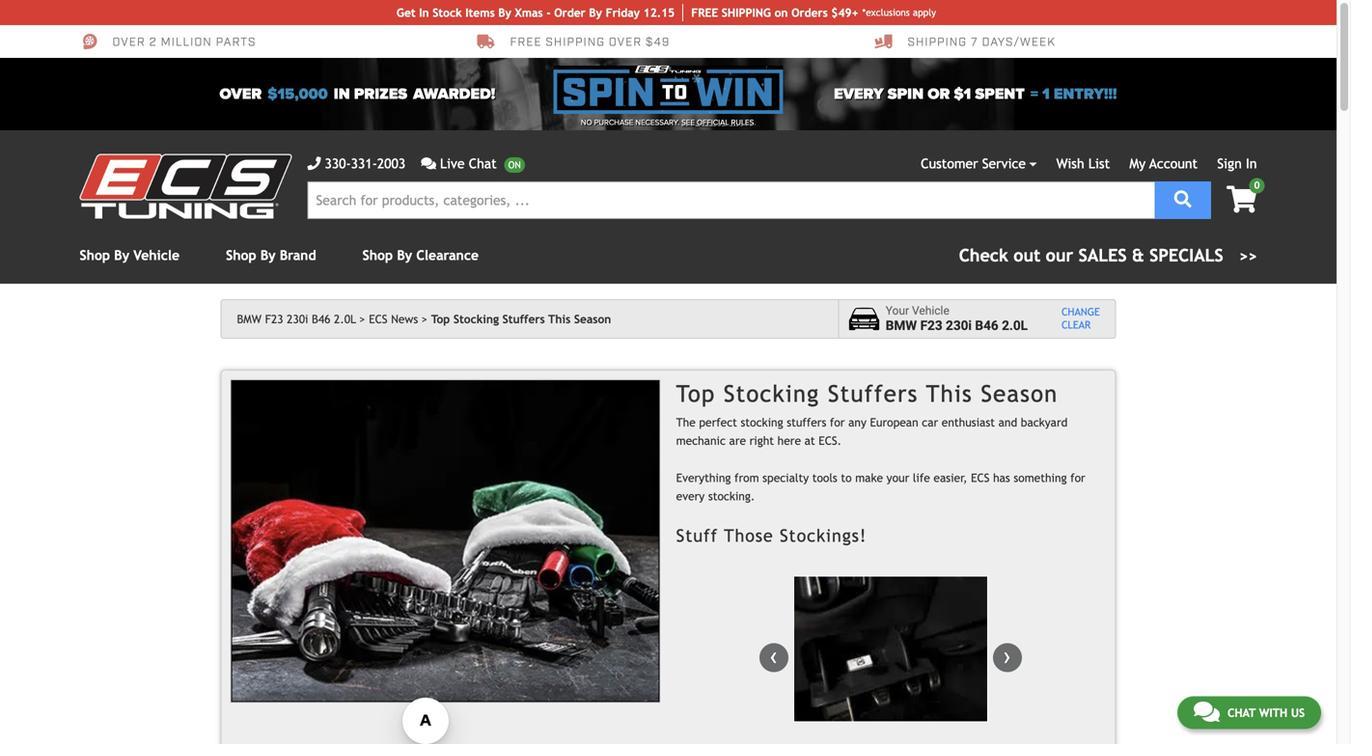 Task type: vqa. For each thing, say whether or not it's contained in the screenshot.
the middle R59
no



Task type: describe. For each thing, give the bounding box(es) containing it.
search image
[[1175, 191, 1192, 208]]

chat inside chat with us link
[[1228, 706, 1256, 720]]

shop by brand
[[226, 248, 316, 263]]

change link
[[1062, 306, 1101, 319]]

specialty
[[763, 471, 809, 485]]

bmw f23 230i b46 2.0l link
[[237, 312, 366, 326]]

shop by clearance
[[363, 248, 479, 263]]

comments image for live
[[421, 157, 436, 170]]

car
[[922, 416, 939, 429]]

change
[[1062, 306, 1101, 318]]

sign
[[1218, 156, 1242, 171]]

european
[[870, 416, 919, 429]]

330-331-2003
[[325, 156, 406, 171]]

mechanic
[[677, 434, 726, 448]]

0 horizontal spatial f23
[[265, 312, 283, 326]]

bmw inside your vehicle bmw f23 230i b46 2.0l
[[886, 318, 918, 334]]

every spin or $1 spent = 1 entry!!!
[[834, 85, 1118, 103]]

prizes
[[354, 85, 408, 103]]

free ship ping on orders $49+ *exclusions apply
[[692, 6, 937, 19]]

has
[[994, 471, 1011, 485]]

are
[[730, 434, 746, 448]]

service
[[983, 156, 1026, 171]]

0 horizontal spatial stocking
[[454, 312, 499, 326]]

by right order
[[589, 6, 603, 19]]

0 horizontal spatial b46
[[312, 312, 331, 326]]

free
[[692, 6, 719, 19]]

see
[[682, 118, 695, 127]]

purchase
[[595, 118, 634, 127]]

news
[[391, 312, 418, 326]]

ping
[[746, 6, 771, 19]]

0 horizontal spatial this
[[549, 312, 571, 326]]

get
[[397, 6, 416, 19]]

by left 'xmas'
[[499, 6, 512, 19]]

$1
[[954, 85, 972, 103]]

stuff those stockings!
[[677, 526, 867, 546]]

clearance
[[417, 248, 479, 263]]

7
[[971, 35, 979, 50]]

230i inside your vehicle bmw f23 230i b46 2.0l
[[946, 318, 972, 334]]

clear
[[1062, 319, 1091, 331]]

2
[[149, 35, 157, 50]]

entry!!!
[[1054, 85, 1118, 103]]

in for get
[[419, 6, 429, 19]]

the perfect stocking stuffers for any european car enthusiast and backyard mechanic are right here at ecs.
[[677, 416, 1068, 448]]

and
[[999, 416, 1018, 429]]

items
[[466, 6, 495, 19]]

million
[[161, 35, 212, 50]]

f23 inside your vehicle bmw f23 230i b46 2.0l
[[921, 318, 943, 334]]

0 horizontal spatial top
[[431, 312, 450, 326]]

.
[[754, 118, 756, 127]]

sales & specials link
[[960, 242, 1258, 268]]

-
[[547, 6, 551, 19]]

stock
[[433, 6, 462, 19]]

*exclusions
[[863, 7, 910, 18]]

‹
[[770, 643, 778, 669]]

stocking
[[741, 416, 784, 429]]

1 vertical spatial top stocking stuffers this season
[[677, 380, 1059, 407]]

1 horizontal spatial this
[[927, 380, 973, 407]]

over
[[609, 35, 642, 50]]

or
[[928, 85, 950, 103]]

ecs news link
[[369, 312, 428, 326]]

sales & specials
[[1079, 245, 1224, 266]]

live chat link
[[421, 154, 525, 174]]

enthusiast
[[942, 416, 996, 429]]

no purchase necessary. see official rules .
[[581, 118, 756, 127]]

any
[[849, 416, 867, 429]]

everything from specialty tools to make your life easier, ecs has something for every stocking.
[[677, 471, 1086, 503]]

clear link
[[1062, 319, 1101, 332]]

in
[[334, 85, 350, 103]]

every
[[677, 490, 705, 503]]

from
[[735, 471, 759, 485]]

my account
[[1130, 156, 1198, 171]]

by for shop by clearance
[[397, 248, 412, 263]]

easier,
[[934, 471, 968, 485]]

shop by vehicle link
[[80, 248, 180, 263]]

to
[[841, 471, 852, 485]]

ecs tuning 'spin to win' contest logo image
[[554, 66, 784, 114]]

1 vertical spatial stocking
[[724, 380, 820, 407]]

0 horizontal spatial bmw
[[237, 312, 262, 326]]

stocking.
[[709, 490, 755, 503]]

live chat
[[440, 156, 497, 171]]

official
[[697, 118, 729, 127]]

shopping cart image
[[1227, 186, 1258, 213]]

1 vertical spatial stuffers
[[828, 380, 919, 407]]

0 horizontal spatial top stocking stuffers this season
[[431, 312, 612, 326]]

sign in link
[[1218, 156, 1258, 171]]

›
[[1004, 643, 1012, 669]]

life
[[913, 471, 931, 485]]

over for over 2 million parts
[[112, 35, 146, 50]]

Search text field
[[308, 182, 1155, 219]]

ecs news
[[369, 312, 418, 326]]

0 horizontal spatial 2.0l
[[334, 312, 356, 326]]

vehicle inside your vehicle bmw f23 230i b46 2.0l
[[913, 304, 950, 318]]

bmw f23 230i b46 2.0l
[[237, 312, 356, 326]]

› link
[[993, 643, 1022, 672]]

every
[[834, 85, 884, 103]]

&
[[1133, 245, 1145, 266]]

your
[[887, 471, 910, 485]]

over 2 million parts link
[[80, 33, 256, 50]]

0 horizontal spatial 230i
[[287, 312, 308, 326]]

brand
[[280, 248, 316, 263]]

shop for shop by brand
[[226, 248, 256, 263]]

customer service
[[921, 156, 1026, 171]]



Task type: locate. For each thing, give the bounding box(es) containing it.
b46 left clear
[[976, 318, 999, 334]]

bmw
[[237, 312, 262, 326], [886, 318, 918, 334]]

shop by clearance link
[[363, 248, 479, 263]]

0 vertical spatial stocking
[[454, 312, 499, 326]]

perfect
[[699, 416, 738, 429]]

0 vertical spatial in
[[419, 6, 429, 19]]

shop for shop by clearance
[[363, 248, 393, 263]]

0 horizontal spatial in
[[419, 6, 429, 19]]

1 horizontal spatial 230i
[[946, 318, 972, 334]]

3 shop from the left
[[363, 248, 393, 263]]

stocking up stocking on the right of the page
[[724, 380, 820, 407]]

2.0l
[[334, 312, 356, 326], [1002, 318, 1028, 334]]

ecs left has
[[971, 471, 990, 485]]

0 horizontal spatial vehicle
[[134, 248, 180, 263]]

‹ link
[[760, 643, 789, 672]]

0 vertical spatial chat
[[469, 156, 497, 171]]

free shipping over $49
[[510, 35, 670, 50]]

by for shop by vehicle
[[114, 248, 129, 263]]

my account link
[[1130, 156, 1198, 171]]

customer service button
[[921, 154, 1038, 174]]

customer
[[921, 156, 979, 171]]

shipping
[[546, 35, 605, 50]]

sign in
[[1218, 156, 1258, 171]]

0 horizontal spatial for
[[830, 416, 845, 429]]

*exclusions apply link
[[863, 5, 937, 20]]

0 horizontal spatial shop
[[80, 248, 110, 263]]

tools
[[813, 471, 838, 485]]

ship
[[722, 6, 746, 19]]

wish list
[[1057, 156, 1111, 171]]

1 horizontal spatial vehicle
[[913, 304, 950, 318]]

chat left the 'with'
[[1228, 706, 1256, 720]]

wish list link
[[1057, 156, 1111, 171]]

over down parts
[[220, 85, 262, 103]]

parts
[[216, 35, 256, 50]]

comments image inside live chat link
[[421, 157, 436, 170]]

comments image inside chat with us link
[[1194, 700, 1220, 723]]

chat inside live chat link
[[469, 156, 497, 171]]

for up the ecs. on the right of page
[[830, 416, 845, 429]]

0 horizontal spatial stuffers
[[503, 312, 545, 326]]

1 vertical spatial chat
[[1228, 706, 1256, 720]]

1 horizontal spatial bmw
[[886, 318, 918, 334]]

1 vertical spatial top
[[677, 380, 716, 407]]

1 horizontal spatial f23
[[921, 318, 943, 334]]

0 vertical spatial vehicle
[[134, 248, 180, 263]]

1 horizontal spatial comments image
[[1194, 700, 1220, 723]]

1 horizontal spatial 2.0l
[[1002, 318, 1028, 334]]

in right get
[[419, 6, 429, 19]]

days/week
[[982, 35, 1056, 50]]

shipping
[[908, 35, 968, 50]]

$49+
[[832, 6, 859, 19]]

2.0l left clear
[[1002, 318, 1028, 334]]

comments image
[[421, 157, 436, 170], [1194, 700, 1220, 723]]

f23 up car
[[921, 318, 943, 334]]

0 horizontal spatial comments image
[[421, 157, 436, 170]]

comments image left chat with us
[[1194, 700, 1220, 723]]

phone image
[[308, 157, 321, 170]]

0 horizontal spatial chat
[[469, 156, 497, 171]]

shop by vehicle
[[80, 248, 180, 263]]

0 vertical spatial season
[[574, 312, 612, 326]]

b46 inside your vehicle bmw f23 230i b46 2.0l
[[976, 318, 999, 334]]

1 horizontal spatial stuffers
[[828, 380, 919, 407]]

free shipping over $49 link
[[477, 33, 670, 50]]

bmw down your at the top
[[886, 318, 918, 334]]

1 vertical spatial ecs
[[971, 471, 990, 485]]

on
[[775, 6, 788, 19]]

vehicle down ecs tuning image
[[134, 248, 180, 263]]

1 vertical spatial comments image
[[1194, 700, 1220, 723]]

ecs.
[[819, 434, 842, 448]]

0 vertical spatial over
[[112, 35, 146, 50]]

by for shop by brand
[[261, 248, 276, 263]]

us
[[1292, 706, 1306, 720]]

see official rules link
[[682, 117, 754, 128]]

no
[[581, 118, 593, 127]]

with
[[1260, 706, 1288, 720]]

1 horizontal spatial chat
[[1228, 706, 1256, 720]]

0 horizontal spatial season
[[574, 312, 612, 326]]

1 horizontal spatial for
[[1071, 471, 1086, 485]]

shop by brand link
[[226, 248, 316, 263]]

0 vertical spatial top stocking stuffers this season
[[431, 312, 612, 326]]

specials
[[1150, 245, 1224, 266]]

over for over $15,000 in prizes
[[220, 85, 262, 103]]

0 vertical spatial ecs
[[369, 312, 388, 326]]

ecs left news
[[369, 312, 388, 326]]

1 horizontal spatial shop
[[226, 248, 256, 263]]

for inside everything from specialty tools to make your life easier, ecs has something for every stocking.
[[1071, 471, 1086, 485]]

my
[[1130, 156, 1146, 171]]

0 vertical spatial this
[[549, 312, 571, 326]]

chat right live on the top left
[[469, 156, 497, 171]]

2 horizontal spatial shop
[[363, 248, 393, 263]]

stuffers
[[787, 416, 827, 429]]

top right news
[[431, 312, 450, 326]]

1 vertical spatial over
[[220, 85, 262, 103]]

order
[[554, 6, 586, 19]]

b46 down "brand"
[[312, 312, 331, 326]]

$15,000
[[268, 85, 328, 103]]

ecs tuning image
[[80, 154, 292, 219]]

f23 down shop by brand link at the left of page
[[265, 312, 283, 326]]

1 horizontal spatial season
[[981, 380, 1059, 407]]

$49
[[646, 35, 670, 50]]

spin
[[888, 85, 924, 103]]

necessary.
[[636, 118, 680, 127]]

top stocking stuffers this season
[[431, 312, 612, 326], [677, 380, 1059, 407]]

over left 2
[[112, 35, 146, 50]]

1 vertical spatial season
[[981, 380, 1059, 407]]

0 horizontal spatial ecs
[[369, 312, 388, 326]]

2.0l left ecs news
[[334, 312, 356, 326]]

1 horizontal spatial top stocking stuffers this season
[[677, 380, 1059, 407]]

230i
[[287, 312, 308, 326], [946, 318, 972, 334]]

the
[[677, 416, 696, 429]]

1 vertical spatial for
[[1071, 471, 1086, 485]]

chat
[[469, 156, 497, 171], [1228, 706, 1256, 720]]

by left "brand"
[[261, 248, 276, 263]]

free
[[510, 35, 542, 50]]

b46
[[312, 312, 331, 326], [976, 318, 999, 334]]

0
[[1255, 180, 1261, 191]]

1 horizontal spatial over
[[220, 85, 262, 103]]

shipping 7 days/week link
[[875, 33, 1056, 50]]

2 shop from the left
[[226, 248, 256, 263]]

12.15
[[644, 6, 675, 19]]

shop for shop by vehicle
[[80, 248, 110, 263]]

top up the
[[677, 380, 716, 407]]

by
[[499, 6, 512, 19], [589, 6, 603, 19], [114, 248, 129, 263], [261, 248, 276, 263], [397, 248, 412, 263]]

0 vertical spatial top
[[431, 312, 450, 326]]

rules
[[731, 118, 754, 127]]

0 vertical spatial for
[[830, 416, 845, 429]]

for right "something"
[[1071, 471, 1086, 485]]

1 horizontal spatial b46
[[976, 318, 999, 334]]

1 horizontal spatial top
[[677, 380, 716, 407]]

list
[[1089, 156, 1111, 171]]

spent
[[976, 85, 1025, 103]]

1 vertical spatial in
[[1247, 156, 1258, 171]]

in right sign
[[1247, 156, 1258, 171]]

here
[[778, 434, 801, 448]]

make
[[856, 471, 884, 485]]

comments image for chat
[[1194, 700, 1220, 723]]

1 vertical spatial vehicle
[[913, 304, 950, 318]]

for inside the perfect stocking stuffers for any european car enthusiast and backyard mechanic are right here at ecs.
[[830, 416, 845, 429]]

vehicle
[[134, 248, 180, 263], [913, 304, 950, 318]]

1 horizontal spatial in
[[1247, 156, 1258, 171]]

ecs inside everything from specialty tools to make your life easier, ecs has something for every stocking.
[[971, 471, 990, 485]]

2.0l inside your vehicle bmw f23 230i b46 2.0l
[[1002, 318, 1028, 334]]

1 shop from the left
[[80, 248, 110, 263]]

1 horizontal spatial stocking
[[724, 380, 820, 407]]

0 vertical spatial comments image
[[421, 157, 436, 170]]

stocking down clearance
[[454, 312, 499, 326]]

0 horizontal spatial over
[[112, 35, 146, 50]]

330-
[[325, 156, 351, 171]]

vehicle right your at the top
[[913, 304, 950, 318]]

by down ecs tuning image
[[114, 248, 129, 263]]

331-
[[351, 156, 377, 171]]

your vehicle bmw f23 230i b46 2.0l
[[886, 304, 1028, 334]]

in
[[419, 6, 429, 19], [1247, 156, 1258, 171]]

comments image left live on the top left
[[421, 157, 436, 170]]

this
[[549, 312, 571, 326], [927, 380, 973, 407]]

shop
[[80, 248, 110, 263], [226, 248, 256, 263], [363, 248, 393, 263]]

bmw down shop by brand link at the left of page
[[237, 312, 262, 326]]

over $15,000 in prizes
[[220, 85, 408, 103]]

everything
[[677, 471, 731, 485]]

by left clearance
[[397, 248, 412, 263]]

friday
[[606, 6, 640, 19]]

in for sign
[[1247, 156, 1258, 171]]

1 vertical spatial this
[[927, 380, 973, 407]]

change clear
[[1062, 306, 1101, 331]]

get in stock items by xmas - order by friday 12.15
[[397, 6, 675, 19]]

1 horizontal spatial ecs
[[971, 471, 990, 485]]

account
[[1150, 156, 1198, 171]]

something
[[1014, 471, 1068, 485]]

0 vertical spatial stuffers
[[503, 312, 545, 326]]



